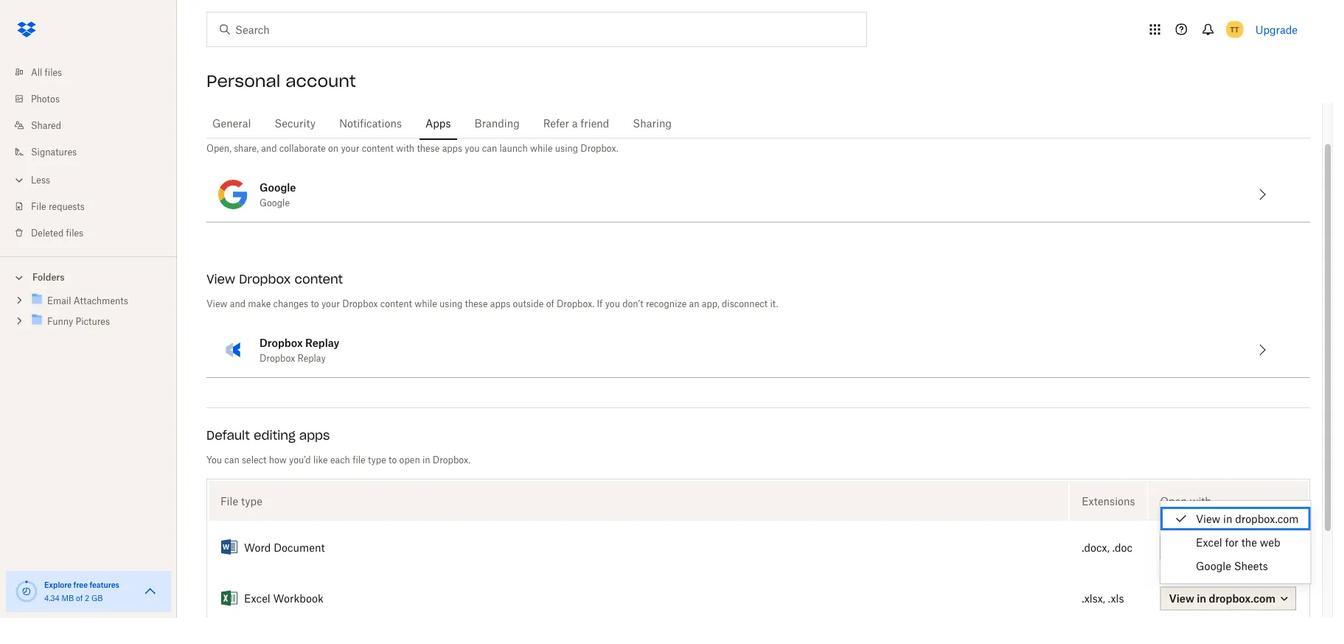 Task type: describe. For each thing, give the bounding box(es) containing it.
0 vertical spatial replay
[[305, 336, 339, 349]]

of inside explore free features 4.34 mb of 2 gb
[[76, 594, 83, 603]]

all files
[[31, 67, 62, 78]]

security tab
[[269, 105, 322, 141]]

sharing tab
[[627, 105, 678, 141]]

1 vertical spatial dropbox.
[[557, 298, 595, 309]]

if
[[597, 298, 603, 309]]

excel workbook
[[244, 592, 324, 605]]

0 vertical spatial you
[[465, 142, 480, 153]]

1 vertical spatial apps
[[490, 298, 510, 309]]

on
[[328, 142, 339, 153]]

in inside dropdown button
[[1197, 592, 1206, 605]]

upgrade
[[1256, 23, 1298, 36]]

1 horizontal spatial of
[[546, 298, 554, 309]]

1 vertical spatial you
[[605, 298, 620, 309]]

make
[[248, 298, 271, 309]]

select
[[242, 454, 267, 465]]

google sheets
[[1196, 560, 1268, 573]]

1 vertical spatial to
[[389, 454, 397, 465]]

signatures
[[31, 146, 77, 157]]

the
[[1242, 536, 1257, 549]]

in inside radio item
[[1223, 513, 1233, 525]]

tab list containing general
[[206, 103, 1310, 141]]

workbook
[[273, 592, 324, 605]]

deleted files
[[31, 227, 83, 239]]

launch
[[206, 116, 252, 131]]

template stateless image
[[220, 590, 238, 608]]

0 vertical spatial these
[[417, 142, 440, 153]]

app,
[[702, 298, 720, 309]]

an
[[689, 298, 699, 309]]

recognize
[[646, 298, 687, 309]]

refer a friend tab
[[537, 105, 615, 141]]

google google
[[260, 181, 296, 208]]

dropbox replay dropbox replay
[[260, 336, 339, 364]]

excel for excel for the web
[[1196, 536, 1222, 549]]

signatures link
[[12, 139, 177, 165]]

0 vertical spatial in
[[423, 454, 430, 465]]

files for deleted files
[[66, 227, 83, 239]]

file requests link
[[12, 193, 177, 220]]

for
[[1225, 536, 1239, 549]]

view inside radio item
[[1196, 513, 1221, 525]]

0 vertical spatial while
[[530, 142, 553, 153]]

0 vertical spatial using
[[555, 142, 578, 153]]

editing
[[254, 428, 295, 443]]

personal
[[206, 71, 280, 91]]

dropbox image
[[12, 15, 41, 44]]

view in dropbox.com inside radio item
[[1196, 513, 1299, 525]]

.doc
[[1112, 541, 1133, 554]]

less
[[31, 174, 50, 185]]

open, share, and collaborate on your content with these apps you can launch while using dropbox.
[[206, 142, 618, 153]]

all files link
[[12, 59, 177, 86]]

requests
[[49, 201, 85, 212]]

0 horizontal spatial using
[[439, 298, 463, 309]]

share,
[[234, 142, 259, 153]]

file for file requests
[[31, 201, 46, 212]]

0 vertical spatial with
[[396, 142, 415, 153]]

sheets
[[1234, 560, 1268, 573]]

launch
[[500, 142, 528, 153]]

like
[[313, 454, 328, 465]]

a
[[572, 117, 578, 129]]

folders button
[[0, 266, 177, 288]]

collaborate
[[279, 142, 326, 153]]

google for google google
[[260, 181, 296, 193]]

how
[[269, 454, 287, 465]]

general tab
[[206, 105, 257, 141]]

gb
[[91, 594, 103, 603]]

1 vertical spatial replay
[[298, 352, 326, 364]]

2 vertical spatial apps
[[299, 428, 330, 443]]

excel for the web
[[1196, 536, 1281, 549]]

view dropbox content
[[206, 271, 343, 286]]

notifications
[[339, 117, 402, 129]]

0 vertical spatial dropbox.
[[581, 142, 618, 153]]

refer
[[543, 117, 569, 129]]

from
[[256, 116, 285, 131]]

photos
[[31, 93, 60, 104]]

changes
[[273, 298, 308, 309]]

files for all files
[[45, 67, 62, 78]]

1 vertical spatial type
[[241, 495, 262, 507]]

extensions
[[1082, 495, 1135, 507]]

document
[[274, 541, 325, 554]]

.xls
[[1108, 592, 1124, 605]]

google inside google google
[[260, 197, 290, 208]]

outside
[[513, 298, 544, 309]]

2 vertical spatial dropbox.
[[433, 454, 471, 465]]

4.34
[[44, 594, 60, 603]]

view in dropbox.com radio item
[[1161, 507, 1311, 531]]



Task type: vqa. For each thing, say whether or not it's contained in the screenshot.
Google to the bottom
yes



Task type: locate. For each thing, give the bounding box(es) containing it.
explore
[[44, 581, 72, 590]]

0 horizontal spatial to
[[311, 298, 319, 309]]

open
[[1160, 495, 1187, 507]]

can left launch
[[482, 142, 497, 153]]

shared link
[[12, 112, 177, 139]]

notifications tab
[[333, 105, 408, 141]]

file
[[353, 454, 366, 465]]

0 horizontal spatial files
[[45, 67, 62, 78]]

disconnect
[[722, 298, 768, 309]]

you down 'branding' tab
[[465, 142, 480, 153]]

type right the file
[[368, 454, 386, 465]]

to left open
[[389, 454, 397, 465]]

you right if
[[605, 298, 620, 309]]

apps up like
[[299, 428, 330, 443]]

.docx, .doc
[[1082, 541, 1133, 554]]

mb
[[62, 594, 74, 603]]

personal account
[[206, 71, 356, 91]]

0 horizontal spatial can
[[224, 454, 239, 465]]

deleted
[[31, 227, 64, 239]]

2 vertical spatial in
[[1197, 592, 1206, 605]]

excel right template stateless image
[[244, 592, 270, 605]]

of left 2
[[76, 594, 83, 603]]

2 horizontal spatial apps
[[490, 298, 510, 309]]

dropbox.com inside radio item
[[1235, 513, 1299, 525]]

.docx,
[[1082, 541, 1110, 554]]

1 vertical spatial your
[[321, 298, 340, 309]]

your for dropbox
[[341, 142, 359, 153]]

1 horizontal spatial and
[[261, 142, 277, 153]]

friend
[[581, 117, 609, 129]]

1 vertical spatial can
[[224, 454, 239, 465]]

1 vertical spatial content
[[295, 271, 343, 286]]

1 horizontal spatial your
[[341, 142, 359, 153]]

file type
[[220, 495, 262, 507]]

open
[[399, 454, 420, 465]]

tab list
[[206, 103, 1310, 141]]

in
[[423, 454, 430, 465], [1223, 513, 1233, 525], [1197, 592, 1206, 605]]

apps
[[442, 142, 462, 153], [490, 298, 510, 309], [299, 428, 330, 443]]

view in dropbox.com button
[[1160, 587, 1296, 610]]

apps tab
[[420, 105, 457, 141]]

these
[[417, 142, 440, 153], [465, 298, 488, 309]]

your right on
[[341, 142, 359, 153]]

1 horizontal spatial can
[[482, 142, 497, 153]]

1 horizontal spatial type
[[368, 454, 386, 465]]

dropbox. right open
[[433, 454, 471, 465]]

1 vertical spatial in
[[1223, 513, 1233, 525]]

1 vertical spatial view in dropbox.com
[[1169, 592, 1276, 605]]

.xlsx,
[[1082, 592, 1105, 605]]

sharing
[[633, 117, 672, 129]]

0 vertical spatial excel
[[1196, 536, 1222, 549]]

apps
[[425, 117, 451, 129]]

0 vertical spatial of
[[546, 298, 554, 309]]

default editing apps
[[206, 428, 330, 443]]

can
[[482, 142, 497, 153], [224, 454, 239, 465]]

web
[[1260, 536, 1281, 549]]

google for google sheets
[[1196, 560, 1231, 573]]

and right share,
[[261, 142, 277, 153]]

in down the google sheets
[[1197, 592, 1206, 605]]

open,
[[206, 142, 231, 153]]

in right open
[[423, 454, 430, 465]]

quota usage element
[[15, 580, 38, 604]]

you
[[465, 142, 480, 153], [605, 298, 620, 309]]

of right outside
[[546, 298, 554, 309]]

dropbox
[[289, 116, 341, 131], [239, 271, 291, 286], [342, 298, 378, 309], [260, 336, 303, 349], [260, 352, 295, 364]]

template stateless image
[[220, 539, 238, 556]]

view in dropbox.com inside dropdown button
[[1169, 592, 1276, 605]]

0 horizontal spatial these
[[417, 142, 440, 153]]

features
[[90, 581, 119, 590]]

1 vertical spatial google
[[260, 197, 290, 208]]

you'd
[[289, 454, 311, 465]]

files right all
[[45, 67, 62, 78]]

0 horizontal spatial apps
[[299, 428, 330, 443]]

view in dropbox.com
[[1196, 513, 1299, 525], [1169, 592, 1276, 605]]

using
[[555, 142, 578, 153], [439, 298, 463, 309]]

word document
[[244, 541, 325, 554]]

folders
[[32, 272, 65, 283]]

all
[[31, 67, 42, 78]]

view
[[206, 271, 235, 286], [206, 298, 227, 309], [1196, 513, 1221, 525], [1169, 592, 1194, 605]]

0 vertical spatial to
[[311, 298, 319, 309]]

type down select
[[241, 495, 262, 507]]

these left outside
[[465, 298, 488, 309]]

file down you
[[220, 495, 238, 507]]

2 vertical spatial content
[[380, 298, 412, 309]]

free
[[73, 581, 88, 590]]

to right changes
[[311, 298, 319, 309]]

1 vertical spatial and
[[230, 298, 246, 309]]

files
[[45, 67, 62, 78], [66, 227, 83, 239]]

security
[[275, 117, 316, 129]]

view in dropbox.com down the google sheets
[[1169, 592, 1276, 605]]

dropbox. left if
[[557, 298, 595, 309]]

0 horizontal spatial file
[[31, 201, 46, 212]]

1 horizontal spatial using
[[555, 142, 578, 153]]

view in dropbox.com up the
[[1196, 513, 1299, 525]]

1 vertical spatial dropbox.com
[[1209, 592, 1276, 605]]

list
[[0, 50, 177, 257]]

0 vertical spatial type
[[368, 454, 386, 465]]

you
[[206, 454, 222, 465]]

with right open
[[1190, 495, 1211, 507]]

1 vertical spatial file
[[220, 495, 238, 507]]

view and make changes to your dropbox content while using these apps outside of dropbox. if you don't recognize an app, disconnect it.
[[206, 298, 778, 309]]

less image
[[12, 173, 27, 188]]

excel left for
[[1196, 536, 1222, 549]]

dropbox.com inside dropdown button
[[1209, 592, 1276, 605]]

1 horizontal spatial to
[[389, 454, 397, 465]]

apps left outside
[[490, 298, 510, 309]]

refer a friend
[[543, 117, 609, 129]]

each
[[330, 454, 350, 465]]

1 horizontal spatial excel
[[1196, 536, 1222, 549]]

deleted files link
[[12, 220, 177, 246]]

0 vertical spatial google
[[260, 181, 296, 193]]

1 horizontal spatial apps
[[442, 142, 462, 153]]

and left make
[[230, 298, 246, 309]]

1 horizontal spatial these
[[465, 298, 488, 309]]

file down less
[[31, 201, 46, 212]]

google
[[260, 181, 296, 193], [260, 197, 290, 208], [1196, 560, 1231, 573]]

1 horizontal spatial with
[[1190, 495, 1211, 507]]

dropbox.com up web
[[1235, 513, 1299, 525]]

photos link
[[12, 86, 177, 112]]

1 horizontal spatial in
[[1197, 592, 1206, 605]]

dropbox.com
[[1235, 513, 1299, 525], [1209, 592, 1276, 605]]

excel for excel workbook
[[244, 592, 270, 605]]

0 horizontal spatial and
[[230, 298, 246, 309]]

0 vertical spatial file
[[31, 201, 46, 212]]

open with
[[1160, 495, 1211, 507]]

you can select how you'd like each file type to open in dropbox.
[[206, 454, 471, 465]]

0 vertical spatial and
[[261, 142, 277, 153]]

type
[[368, 454, 386, 465], [241, 495, 262, 507]]

files right deleted
[[66, 227, 83, 239]]

1 horizontal spatial you
[[605, 298, 620, 309]]

1 vertical spatial these
[[465, 298, 488, 309]]

0 horizontal spatial excel
[[244, 592, 270, 605]]

dropbox.com down sheets
[[1209, 592, 1276, 605]]

apps down apps tab
[[442, 142, 462, 153]]

1 vertical spatial using
[[439, 298, 463, 309]]

your for content
[[321, 298, 340, 309]]

0 horizontal spatial type
[[241, 495, 262, 507]]

2
[[85, 594, 89, 603]]

1 horizontal spatial files
[[66, 227, 83, 239]]

0 vertical spatial apps
[[442, 142, 462, 153]]

default
[[206, 428, 250, 443]]

0 vertical spatial dropbox.com
[[1235, 513, 1299, 525]]

file inside file requests link
[[31, 201, 46, 212]]

.xlsx, .xls
[[1082, 592, 1124, 605]]

file for file type
[[220, 495, 238, 507]]

launch from dropbox
[[206, 116, 341, 131]]

1 vertical spatial files
[[66, 227, 83, 239]]

group
[[0, 288, 177, 343]]

can right you
[[224, 454, 239, 465]]

it.
[[770, 298, 778, 309]]

account
[[286, 71, 356, 91]]

branding
[[475, 117, 520, 129]]

0 vertical spatial your
[[341, 142, 359, 153]]

0 vertical spatial view in dropbox.com
[[1196, 513, 1299, 525]]

file requests
[[31, 201, 85, 212]]

with down 'notifications' tab
[[396, 142, 415, 153]]

1 vertical spatial of
[[76, 594, 83, 603]]

list containing all files
[[0, 50, 177, 257]]

1 vertical spatial with
[[1190, 495, 1211, 507]]

1 vertical spatial while
[[415, 298, 437, 309]]

0 horizontal spatial your
[[321, 298, 340, 309]]

shared
[[31, 120, 61, 131]]

dropbox. down friend
[[581, 142, 618, 153]]

your right changes
[[321, 298, 340, 309]]

view inside dropdown button
[[1169, 592, 1194, 605]]

file
[[31, 201, 46, 212], [220, 495, 238, 507]]

upgrade link
[[1256, 23, 1298, 36]]

your
[[341, 142, 359, 153], [321, 298, 340, 309]]

2 horizontal spatial in
[[1223, 513, 1233, 525]]

0 horizontal spatial of
[[76, 594, 83, 603]]

with
[[396, 142, 415, 153], [1190, 495, 1211, 507]]

0 vertical spatial can
[[482, 142, 497, 153]]

1 horizontal spatial file
[[220, 495, 238, 507]]

to
[[311, 298, 319, 309], [389, 454, 397, 465]]

0 horizontal spatial while
[[415, 298, 437, 309]]

these down apps
[[417, 142, 440, 153]]

1 vertical spatial excel
[[244, 592, 270, 605]]

0 vertical spatial content
[[362, 142, 394, 153]]

0 horizontal spatial with
[[396, 142, 415, 153]]

don't
[[623, 298, 643, 309]]

word
[[244, 541, 271, 554]]

0 horizontal spatial in
[[423, 454, 430, 465]]

explore free features 4.34 mb of 2 gb
[[44, 581, 119, 603]]

general
[[212, 117, 251, 129]]

1 horizontal spatial while
[[530, 142, 553, 153]]

0 vertical spatial files
[[45, 67, 62, 78]]

branding tab
[[469, 105, 526, 141]]

2 vertical spatial google
[[1196, 560, 1231, 573]]

in up for
[[1223, 513, 1233, 525]]

0 horizontal spatial you
[[465, 142, 480, 153]]



